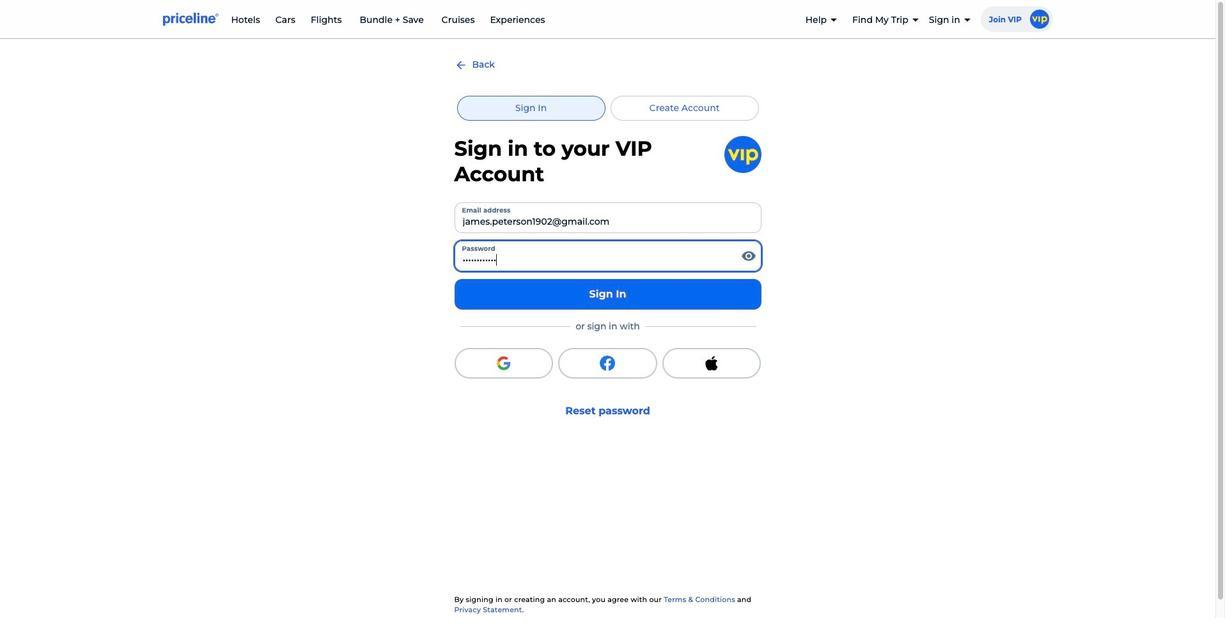 Task type: vqa. For each thing, say whether or not it's contained in the screenshot.
button
no



Task type: locate. For each thing, give the bounding box(es) containing it.
tab list
[[454, 96, 761, 121]]

vip badge icon image
[[1030, 10, 1049, 29]]



Task type: describe. For each thing, give the bounding box(es) containing it.
sign in with apple image
[[704, 356, 719, 372]]

Password password field
[[454, 241, 761, 272]]

sign in with facebook image
[[600, 356, 615, 372]]

Email address text field
[[454, 203, 761, 234]]

priceline.com home image
[[163, 12, 218, 26]]

sign in with google image
[[496, 356, 511, 372]]

vip logo image
[[724, 136, 761, 174]]



